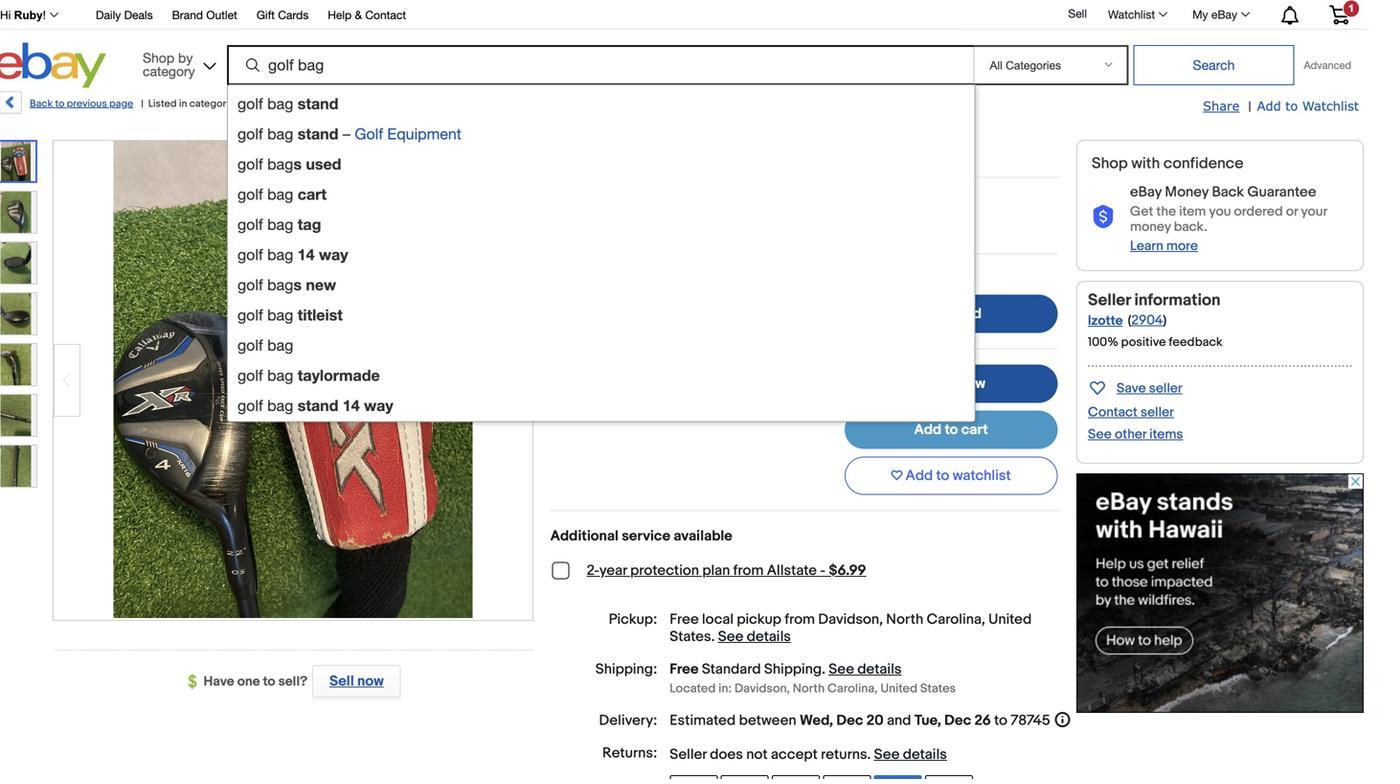 Task type: vqa. For each thing, say whether or not it's contained in the screenshot.
the bottommost product.
no



Task type: describe. For each thing, give the bounding box(es) containing it.
american express image
[[875, 775, 923, 779]]

picture 2 of 7 image
[[0, 192, 36, 233]]

cart for add to cart
[[962, 421, 989, 438]]

master card image
[[824, 775, 871, 779]]

estimated
[[670, 712, 736, 729]]

equipment
[[388, 125, 462, 143]]

north inside "free standard shipping . see details located in: davidson, north carolina, united states"
[[793, 681, 825, 696]]

seller for seller does not accept returns
[[670, 746, 707, 763]]

cards
[[278, 8, 309, 22]]

states inside free local pickup from davidson, north carolina, united states
[[670, 628, 712, 645]]

local
[[702, 611, 734, 628]]

golf for s new
[[238, 276, 263, 294]]

golf bag titleist
[[238, 306, 343, 324]]

0 horizontal spatial from
[[734, 562, 764, 579]]

gift cards
[[257, 8, 309, 22]]

see other items link
[[1089, 426, 1184, 443]]

golf inside the golf bag stand – golf equipment
[[238, 125, 263, 143]]

1 vertical spatial see details link
[[829, 661, 902, 678]]

to left previous
[[55, 98, 65, 110]]

gift cards link
[[257, 5, 309, 26]]

seller for save
[[1150, 380, 1183, 397]]

shop for shop with confidence
[[1092, 154, 1129, 173]]

positive
[[1122, 335, 1167, 350]]

daily deals
[[96, 8, 153, 22]]

shipping:
[[596, 661, 658, 678]]

listed
[[148, 98, 177, 110]]

account navigation
[[0, 0, 1365, 30]]

category:
[[189, 98, 235, 110]]

watchlist link
[[1098, 3, 1177, 26]]

in
[[179, 98, 187, 110]]

golf
[[355, 125, 383, 143]]

back inside "ebay money back guarantee get the item you ordered or your money back. learn more"
[[1213, 184, 1245, 201]]

it
[[945, 375, 954, 392]]

goods
[[283, 98, 316, 110]]

golf for cart
[[238, 185, 263, 203]]

money
[[1131, 219, 1172, 235]]

2 horizontal spatial .
[[868, 746, 871, 763]]

stand for stand 14 way
[[298, 396, 339, 414]]

or
[[1287, 204, 1299, 220]]

gift
[[257, 8, 275, 22]]

golf bag s new
[[238, 276, 336, 294]]

not
[[747, 746, 768, 763]]

shipping
[[765, 661, 822, 678]]

details inside "free standard shipping . see details located in: davidson, north carolina, united states"
[[858, 661, 902, 678]]

share
[[1204, 98, 1240, 113]]

see up the american express image
[[875, 746, 900, 763]]

you
[[1210, 204, 1232, 220]]

bag for cart
[[267, 185, 294, 203]]

carolina, inside "free standard shipping . see details located in: davidson, north carolina, united states"
[[828, 681, 878, 696]]

taylormade
[[298, 366, 380, 384]]

returns
[[821, 746, 868, 763]]

help & contact link
[[328, 5, 406, 26]]

with details__icon image
[[1092, 205, 1115, 229]]

protection
[[631, 562, 700, 579]]

hi
[[0, 9, 11, 22]]

9 golf from the top
[[238, 336, 263, 354]]

free for free local pickup from davidson, north carolina, united states
[[670, 611, 699, 628]]

20
[[867, 712, 884, 729]]

golf for s used
[[238, 155, 263, 173]]

contact inside contact seller see other items
[[1089, 404, 1138, 421]]

new
[[306, 276, 336, 294]]

free local pickup from davidson, north carolina, united states
[[670, 611, 1032, 645]]

united inside free local pickup from davidson, north carolina, united states
[[989, 611, 1032, 628]]

add to watchlist link
[[1258, 98, 1360, 115]]

2-
[[587, 562, 600, 579]]

additional service available
[[551, 528, 733, 545]]

!
[[43, 9, 46, 22]]

sell now link
[[308, 665, 401, 698]]

(
[[1128, 312, 1132, 329]]

now
[[957, 375, 986, 392]]

year
[[600, 562, 627, 579]]

golf bag stand
[[238, 94, 339, 113]]

other
[[1115, 426, 1147, 443]]

golf bag cart
[[238, 185, 327, 203]]

0 vertical spatial 14
[[298, 245, 315, 264]]

dollar sign image
[[188, 674, 204, 690]]

and
[[887, 712, 912, 729]]

bag inside the golf bag stand – golf equipment
[[267, 125, 294, 143]]

seller for contact
[[1141, 404, 1175, 421]]

&
[[355, 8, 362, 22]]

ordered
[[1235, 204, 1284, 220]]

100%
[[1089, 335, 1119, 350]]

add to watchlist button
[[845, 457, 1058, 495]]

2 vertical spatial details
[[903, 746, 948, 763]]

golf for titleist
[[238, 306, 263, 324]]

service
[[622, 528, 671, 545]]

advanced
[[1305, 59, 1352, 71]]

list box containing stand
[[227, 84, 976, 422]]

ebay inside "ebay money back guarantee get the item you ordered or your money back. learn more"
[[1131, 184, 1162, 201]]

hi ruby !
[[0, 9, 46, 22]]

back to previous page link
[[0, 91, 133, 121]]

golf for 14 way
[[238, 246, 263, 264]]

my
[[1193, 8, 1209, 21]]

help
[[328, 8, 352, 22]]

states inside "free standard shipping . see details located in: davidson, north carolina, united states"
[[921, 681, 956, 696]]

1
[[1349, 2, 1355, 14]]

bag for taylormade
[[267, 367, 294, 384]]

picture 5 of 7 image
[[0, 344, 36, 385]]

banner containing stand
[[0, 0, 1365, 422]]

to inside share | add to watchlist
[[1286, 98, 1299, 113]]

my ebay
[[1193, 8, 1238, 21]]

visa image
[[772, 775, 820, 779]]

ebay money back guarantee get the item you ordered or your money back. learn more
[[1131, 184, 1328, 254]]

2-year protection plan from allstate - $6.99
[[587, 562, 867, 579]]

free for free standard shipping . see details located in: davidson, north carolina, united states
[[670, 661, 699, 678]]

bid
[[961, 305, 982, 322]]

north inside free local pickup from davidson, north carolina, united states
[[887, 611, 924, 628]]

golf bag taylormade
[[238, 366, 380, 384]]

stand for stand
[[298, 94, 339, 113]]

sporting goods link
[[241, 98, 316, 110]]

lzotte link
[[1089, 313, 1124, 329]]

save
[[1117, 380, 1147, 397]]

golf bag s used
[[238, 155, 342, 173]]

add to watchlist
[[906, 467, 1012, 484]]

Search for anything text field
[[230, 47, 970, 83]]



Task type: locate. For each thing, give the bounding box(es) containing it.
brand outlet link
[[172, 5, 237, 26]]

between
[[739, 712, 797, 729]]

0 vertical spatial carolina,
[[927, 611, 986, 628]]

0 vertical spatial seller
[[1089, 290, 1131, 310]]

seller does not accept returns . see details
[[670, 746, 948, 763]]

states up "tue," at bottom
[[921, 681, 956, 696]]

seller inside save seller button
[[1150, 380, 1183, 397]]

. inside "free standard shipping . see details located in: davidson, north carolina, united states"
[[822, 661, 826, 678]]

watchlist right sell link
[[1109, 8, 1156, 21]]

1 vertical spatial carolina,
[[828, 681, 878, 696]]

details up discover image
[[903, 746, 948, 763]]

–
[[343, 125, 351, 143]]

0 horizontal spatial shop
[[143, 50, 175, 66]]

sporting
[[241, 98, 281, 110]]

2904 link
[[1132, 312, 1164, 329]]

0 vertical spatial seller
[[1150, 380, 1183, 397]]

1 vertical spatial stand
[[298, 125, 339, 143]]

seller
[[1089, 290, 1131, 310], [670, 746, 707, 763]]

from right pickup at right bottom
[[785, 611, 816, 628]]

14 down taylormade
[[343, 396, 360, 414]]

1 horizontal spatial shop
[[1092, 154, 1129, 173]]

1 vertical spatial contact
[[1089, 404, 1138, 421]]

0 horizontal spatial states
[[670, 628, 712, 645]]

learn
[[1131, 238, 1164, 254]]

1 horizontal spatial carolina,
[[927, 611, 986, 628]]

callaway 416864642237 golf hybrid - picture 1 of 7 image
[[114, 139, 473, 618]]

26
[[975, 712, 992, 729]]

back to previous page
[[30, 98, 133, 110]]

0 horizontal spatial way
[[319, 245, 348, 264]]

bag inside golf bag titleist
[[267, 306, 294, 324]]

see details link down free local pickup from davidson, north carolina, united states
[[829, 661, 902, 678]]

0 vertical spatial watchlist
[[1109, 8, 1156, 21]]

| inside share | add to watchlist
[[1249, 99, 1252, 115]]

1 vertical spatial 14
[[343, 396, 360, 414]]

1 link
[[1319, 0, 1362, 28]]

see details link
[[718, 628, 791, 645], [829, 661, 902, 678], [875, 746, 948, 763]]

1 horizontal spatial .
[[822, 661, 826, 678]]

picture 7 of 7 image
[[0, 446, 36, 487]]

davidson, up between at the bottom of page
[[735, 681, 790, 696]]

0 horizontal spatial davidson,
[[735, 681, 790, 696]]

0 vertical spatial from
[[734, 562, 764, 579]]

1 horizontal spatial details
[[858, 661, 902, 678]]

0 horizontal spatial .
[[712, 628, 715, 645]]

add for add to cart
[[915, 421, 942, 438]]

0 vertical spatial ebay
[[1212, 8, 1238, 21]]

seller information lzotte ( 2904 ) 100% positive feedback
[[1089, 290, 1223, 350]]

ruby
[[14, 9, 43, 22]]

add inside button
[[906, 467, 934, 484]]

save seller
[[1117, 380, 1183, 397]]

| right share button
[[1249, 99, 1252, 115]]

ebay inside account navigation
[[1212, 8, 1238, 21]]

0 vertical spatial add
[[1258, 98, 1282, 113]]

1 vertical spatial davidson,
[[735, 681, 790, 696]]

golf bag
[[238, 336, 294, 354]]

items
[[1150, 426, 1184, 443]]

see inside "free standard shipping . see details located in: davidson, north carolina, united states"
[[829, 661, 855, 678]]

bag for stand 14 way
[[267, 397, 294, 414]]

0 horizontal spatial seller
[[670, 746, 707, 763]]

6 golf from the top
[[238, 246, 263, 264]]

main content containing place bid
[[551, 140, 1073, 779]]

5 golf from the top
[[238, 216, 263, 233]]

1 horizontal spatial dec
[[945, 712, 972, 729]]

1 horizontal spatial north
[[887, 611, 924, 628]]

add inside share | add to watchlist
[[1258, 98, 1282, 113]]

shop for shop by category
[[143, 50, 175, 66]]

4 golf from the top
[[238, 185, 263, 203]]

1 vertical spatial ebay
[[1131, 184, 1162, 201]]

add down add to cart link at the bottom right
[[906, 467, 934, 484]]

. down free local pickup from davidson, north carolina, united states
[[822, 661, 826, 678]]

wed,
[[800, 712, 834, 729]]

main content
[[551, 140, 1073, 779]]

from right plan
[[734, 562, 764, 579]]

golf bag stand – golf equipment
[[238, 125, 462, 143]]

1 vertical spatial s
[[294, 276, 302, 294]]

0 vertical spatial s
[[294, 155, 302, 173]]

0 vertical spatial contact
[[365, 8, 406, 22]]

golf inside "golf bag s used"
[[238, 155, 263, 173]]

see details link up the american express image
[[875, 746, 948, 763]]

picture 3 of 7 image
[[0, 242, 36, 284]]

1 vertical spatial .
[[822, 661, 826, 678]]

golf inside golf bag stand 14 way
[[238, 397, 263, 414]]

bag inside "golf bag s used"
[[267, 155, 294, 173]]

add right share
[[1258, 98, 1282, 113]]

78745
[[1011, 712, 1051, 729]]

s left new
[[294, 276, 302, 294]]

6 bag from the top
[[267, 246, 294, 264]]

to right 26
[[995, 712, 1008, 729]]

davidson,
[[819, 611, 883, 628], [735, 681, 790, 696]]

none submit inside banner
[[1134, 45, 1295, 85]]

share | add to watchlist
[[1204, 98, 1360, 115]]

free inside free local pickup from davidson, north carolina, united states
[[670, 611, 699, 628]]

the
[[1157, 204, 1177, 220]]

sell now
[[330, 673, 384, 690]]

seller inside contact seller see other items
[[1141, 404, 1175, 421]]

from
[[734, 562, 764, 579], [785, 611, 816, 628]]

2 vertical spatial .
[[868, 746, 871, 763]]

in:
[[719, 681, 732, 696]]

watchlist
[[1109, 8, 1156, 21], [1303, 98, 1360, 113]]

1 vertical spatial back
[[1213, 184, 1245, 201]]

0 vertical spatial stand
[[298, 94, 339, 113]]

outlet
[[206, 8, 237, 22]]

0 horizontal spatial north
[[793, 681, 825, 696]]

2 bag from the top
[[267, 125, 294, 143]]

0 vertical spatial cart
[[298, 185, 327, 203]]

accept
[[771, 746, 818, 763]]

golf inside golf bag taylormade
[[238, 367, 263, 384]]

free standard shipping . see details located in: davidson, north carolina, united states
[[670, 661, 956, 696]]

golf for stand
[[238, 95, 263, 113]]

cart down now
[[962, 421, 989, 438]]

1 vertical spatial details
[[858, 661, 902, 678]]

does
[[710, 746, 744, 763]]

2 horizontal spatial details
[[903, 746, 948, 763]]

money
[[1166, 184, 1209, 201]]

s for s used
[[294, 155, 302, 173]]

watchlist inside share | add to watchlist
[[1303, 98, 1360, 113]]

pickup
[[737, 611, 782, 628]]

shop by category button
[[134, 43, 220, 84]]

to down buy it now link
[[945, 421, 959, 438]]

seller right save
[[1150, 380, 1183, 397]]

see details link for free local pickup from davidson, north carolina, united states
[[718, 628, 791, 645]]

s left used
[[294, 155, 302, 173]]

golf
[[238, 95, 263, 113], [238, 125, 263, 143], [238, 155, 263, 173], [238, 185, 263, 203], [238, 216, 263, 233], [238, 246, 263, 264], [238, 276, 263, 294], [238, 306, 263, 324], [238, 336, 263, 354], [238, 367, 263, 384], [238, 397, 263, 414]]

7 bag from the top
[[267, 276, 294, 294]]

2 vertical spatial add
[[906, 467, 934, 484]]

1 vertical spatial shop
[[1092, 154, 1129, 173]]

shop left with
[[1092, 154, 1129, 173]]

2 stand from the top
[[298, 125, 339, 143]]

3 bag from the top
[[267, 155, 294, 173]]

bag for s new
[[267, 276, 294, 294]]

2 vertical spatial see details link
[[875, 746, 948, 763]]

watchlist inside "watchlist" "link"
[[1109, 8, 1156, 21]]

advertisement region
[[1077, 473, 1365, 713]]

free up located
[[670, 661, 699, 678]]

| left listed
[[141, 98, 143, 110]]

0 vertical spatial .
[[712, 628, 715, 645]]

to inside button
[[937, 467, 950, 484]]

0 vertical spatial free
[[670, 611, 699, 628]]

1 s from the top
[[294, 155, 302, 173]]

golf inside golf bag cart
[[238, 185, 263, 203]]

0 horizontal spatial 14
[[298, 245, 315, 264]]

estimated between wed, dec 20 and tue, dec 26 to 78745
[[670, 712, 1051, 729]]

bag
[[267, 95, 294, 113], [267, 125, 294, 143], [267, 155, 294, 173], [267, 185, 294, 203], [267, 216, 294, 233], [267, 246, 294, 264], [267, 276, 294, 294], [267, 306, 294, 324], [267, 336, 294, 354], [267, 367, 294, 384], [267, 397, 294, 414]]

sell inside account navigation
[[1069, 7, 1088, 20]]

guarantee
[[1248, 184, 1317, 201]]

1 horizontal spatial sell
[[1069, 7, 1088, 20]]

1 horizontal spatial ebay
[[1212, 8, 1238, 21]]

your
[[1302, 204, 1328, 220]]

2904
[[1132, 312, 1164, 329]]

picture 6 of 7 image
[[0, 395, 36, 436]]

to
[[55, 98, 65, 110], [1286, 98, 1299, 113], [945, 421, 959, 438], [937, 467, 950, 484], [263, 674, 276, 690], [995, 712, 1008, 729]]

buy it now
[[917, 375, 986, 392]]

0 vertical spatial united
[[989, 611, 1032, 628]]

picture 1 of 7 image
[[0, 142, 35, 181]]

back up you
[[1213, 184, 1245, 201]]

golf for stand 14 way
[[238, 397, 263, 414]]

davidson, down '$6.99'
[[819, 611, 883, 628]]

picture 4 of 7 image
[[0, 293, 36, 334]]

sell left now
[[330, 673, 354, 690]]

details
[[747, 628, 791, 645], [858, 661, 902, 678], [903, 746, 948, 763]]

1 horizontal spatial united
[[989, 611, 1032, 628]]

14 down tag
[[298, 245, 315, 264]]

1 vertical spatial states
[[921, 681, 956, 696]]

discover image
[[926, 775, 974, 779]]

0 vertical spatial north
[[887, 611, 924, 628]]

None submit
[[1134, 45, 1295, 85]]

golf inside golf bag titleist
[[238, 306, 263, 324]]

s for s new
[[294, 276, 302, 294]]

golf for tag
[[238, 216, 263, 233]]

place bid button
[[845, 295, 1058, 333]]

sell for sell
[[1069, 7, 1088, 20]]

dec left 26
[[945, 712, 972, 729]]

bag inside "golf bag 14 way"
[[267, 246, 294, 264]]

cart inside add to cart link
[[962, 421, 989, 438]]

11 golf from the top
[[238, 397, 263, 414]]

bag inside golf bag s new
[[267, 276, 294, 294]]

8 golf from the top
[[238, 306, 263, 324]]

seller inside main content
[[670, 746, 707, 763]]

. up standard
[[712, 628, 715, 645]]

1 horizontal spatial states
[[921, 681, 956, 696]]

bag inside golf bag taylormade
[[267, 367, 294, 384]]

golf inside golf bag tag
[[238, 216, 263, 233]]

titleist
[[298, 306, 343, 324]]

category
[[143, 63, 195, 79]]

standard
[[702, 661, 761, 678]]

3 golf from the top
[[238, 155, 263, 173]]

contact inside account navigation
[[365, 8, 406, 22]]

bag inside golf bag stand 14 way
[[267, 397, 294, 414]]

get
[[1131, 204, 1154, 220]]

shop inside shop by category
[[143, 50, 175, 66]]

davidson, inside "free standard shipping . see details located in: davidson, north carolina, united states"
[[735, 681, 790, 696]]

now
[[357, 673, 384, 690]]

8 bag from the top
[[267, 306, 294, 324]]

carolina, inside free local pickup from davidson, north carolina, united states
[[927, 611, 986, 628]]

way up new
[[319, 245, 348, 264]]

davidson, inside free local pickup from davidson, north carolina, united states
[[819, 611, 883, 628]]

10 bag from the top
[[267, 367, 294, 384]]

cart for golf bag cart
[[298, 185, 327, 203]]

4 bag from the top
[[267, 185, 294, 203]]

0 vertical spatial way
[[319, 245, 348, 264]]

add down buy
[[915, 421, 942, 438]]

one
[[237, 674, 260, 690]]

to down advanced link
[[1286, 98, 1299, 113]]

seller up lzotte
[[1089, 290, 1131, 310]]

golf inside "golf bag 14 way"
[[238, 246, 263, 264]]

9 bag from the top
[[267, 336, 294, 354]]

2 dec from the left
[[945, 712, 972, 729]]

bag for s used
[[267, 155, 294, 173]]

1 vertical spatial from
[[785, 611, 816, 628]]

1 bag from the top
[[267, 95, 294, 113]]

bag for stand
[[267, 95, 294, 113]]

free inside "free standard shipping . see details located in: davidson, north carolina, united states"
[[670, 661, 699, 678]]

banner
[[0, 0, 1365, 422]]

my ebay link
[[1183, 3, 1259, 26]]

contact right '&'
[[365, 8, 406, 22]]

0 horizontal spatial sell
[[330, 673, 354, 690]]

details up shipping
[[747, 628, 791, 645]]

see details link up standard
[[718, 628, 791, 645]]

delivery:
[[599, 712, 658, 729]]

1 vertical spatial way
[[364, 396, 394, 414]]

5 bag from the top
[[267, 216, 294, 233]]

stand
[[298, 94, 339, 113], [298, 125, 339, 143], [298, 396, 339, 414]]

bag inside golf bag stand
[[267, 95, 294, 113]]

see down free local pickup from davidson, north carolina, united states
[[829, 661, 855, 678]]

seller up items
[[1141, 404, 1175, 421]]

bag inside golf bag tag
[[267, 216, 294, 233]]

bag for tag
[[267, 216, 294, 233]]

have
[[204, 674, 234, 690]]

1 horizontal spatial way
[[364, 396, 394, 414]]

0 horizontal spatial back
[[30, 98, 53, 110]]

brand
[[172, 8, 203, 22]]

0 vertical spatial details
[[747, 628, 791, 645]]

0 horizontal spatial dec
[[837, 712, 864, 729]]

3 stand from the top
[[298, 396, 339, 414]]

add for add to watchlist
[[906, 467, 934, 484]]

way down taylormade
[[364, 396, 394, 414]]

0 horizontal spatial |
[[141, 98, 143, 110]]

1 vertical spatial seller
[[1141, 404, 1175, 421]]

0 vertical spatial see details link
[[718, 628, 791, 645]]

1 vertical spatial cart
[[962, 421, 989, 438]]

dec left 20
[[837, 712, 864, 729]]

sell for sell now
[[330, 673, 354, 690]]

7 golf from the top
[[238, 276, 263, 294]]

1 horizontal spatial seller
[[1089, 290, 1131, 310]]

0 vertical spatial shop
[[143, 50, 175, 66]]

golf inside golf bag stand
[[238, 95, 263, 113]]

0 horizontal spatial watchlist
[[1109, 8, 1156, 21]]

place bid
[[921, 305, 982, 322]]

previous
[[67, 98, 107, 110]]

2 s from the top
[[294, 276, 302, 294]]

1 vertical spatial add
[[915, 421, 942, 438]]

bag inside golf bag cart
[[267, 185, 294, 203]]

shop left by
[[143, 50, 175, 66]]

0 vertical spatial back
[[30, 98, 53, 110]]

golf inside golf bag s new
[[238, 276, 263, 294]]

0 horizontal spatial contact
[[365, 8, 406, 22]]

buy it now link
[[845, 365, 1058, 403]]

seller up the paypal image
[[670, 746, 707, 763]]

1 vertical spatial united
[[881, 681, 918, 696]]

list box
[[227, 84, 976, 422]]

united inside "free standard shipping . see details located in: davidson, north carolina, united states"
[[881, 681, 918, 696]]

sell?
[[279, 674, 308, 690]]

bag for titleist
[[267, 306, 294, 324]]

see left other
[[1089, 426, 1112, 443]]

to right one
[[263, 674, 276, 690]]

way
[[319, 245, 348, 264], [364, 396, 394, 414]]

0 horizontal spatial ebay
[[1131, 184, 1162, 201]]

1 horizontal spatial 14
[[343, 396, 360, 414]]

sell left "watchlist" "link"
[[1069, 7, 1088, 20]]

see up standard
[[718, 628, 744, 645]]

paypal image
[[670, 775, 718, 779]]

2 free from the top
[[670, 661, 699, 678]]

0 vertical spatial davidson,
[[819, 611, 883, 628]]

free left local on the bottom of page
[[670, 611, 699, 628]]

golf bag tag
[[238, 215, 321, 233]]

cart up tag
[[298, 185, 327, 203]]

0 horizontal spatial united
[[881, 681, 918, 696]]

watchlist down advanced
[[1303, 98, 1360, 113]]

advanced link
[[1295, 46, 1362, 84]]

1 golf from the top
[[238, 95, 263, 113]]

place
[[921, 305, 958, 322]]

1 horizontal spatial davidson,
[[819, 611, 883, 628]]

0 horizontal spatial details
[[747, 628, 791, 645]]

1 horizontal spatial |
[[1249, 99, 1252, 115]]

1 vertical spatial sell
[[330, 673, 354, 690]]

0 horizontal spatial carolina,
[[828, 681, 878, 696]]

1 horizontal spatial cart
[[962, 421, 989, 438]]

to left watchlist
[[937, 467, 950, 484]]

1 free from the top
[[670, 611, 699, 628]]

1 horizontal spatial watchlist
[[1303, 98, 1360, 113]]

ebay right my
[[1212, 8, 1238, 21]]

tue,
[[915, 712, 942, 729]]

bag for 14 way
[[267, 246, 294, 264]]

ebay up get
[[1131, 184, 1162, 201]]

1 horizontal spatial from
[[785, 611, 816, 628]]

see inside contact seller see other items
[[1089, 426, 1112, 443]]

)
[[1164, 312, 1167, 329]]

returns:
[[603, 745, 658, 762]]

1 vertical spatial north
[[793, 681, 825, 696]]

1 vertical spatial free
[[670, 661, 699, 678]]

from inside free local pickup from davidson, north carolina, united states
[[785, 611, 816, 628]]

seller inside seller information lzotte ( 2904 ) 100% positive feedback
[[1089, 290, 1131, 310]]

1 horizontal spatial contact
[[1089, 404, 1138, 421]]

google pay image
[[721, 775, 769, 779]]

back left previous
[[30, 98, 53, 110]]

1 horizontal spatial back
[[1213, 184, 1245, 201]]

2 golf from the top
[[238, 125, 263, 143]]

seller for seller information
[[1089, 290, 1131, 310]]

shop by category
[[143, 50, 195, 79]]

daily deals link
[[96, 5, 153, 26]]

10 golf from the top
[[238, 367, 263, 384]]

details down free local pickup from davidson, north carolina, united states
[[858, 661, 902, 678]]

. up master card image
[[868, 746, 871, 763]]

1 stand from the top
[[298, 94, 339, 113]]

ebay
[[1212, 8, 1238, 21], [1131, 184, 1162, 201]]

golf bag 14 way
[[238, 245, 348, 264]]

contact seller link
[[1089, 404, 1175, 421]]

0 horizontal spatial cart
[[298, 185, 327, 203]]

0 vertical spatial sell
[[1069, 7, 1088, 20]]

1 vertical spatial watchlist
[[1303, 98, 1360, 113]]

2 vertical spatial stand
[[298, 396, 339, 414]]

daily
[[96, 8, 121, 22]]

11 bag from the top
[[267, 397, 294, 414]]

1 dec from the left
[[837, 712, 864, 729]]

see details link for seller does not accept returns
[[875, 746, 948, 763]]

states up located
[[670, 628, 712, 645]]

contact up other
[[1089, 404, 1138, 421]]

golf for taylormade
[[238, 367, 263, 384]]

1 vertical spatial seller
[[670, 746, 707, 763]]

0 vertical spatial states
[[670, 628, 712, 645]]

used
[[306, 155, 342, 173]]

additional
[[551, 528, 619, 545]]



